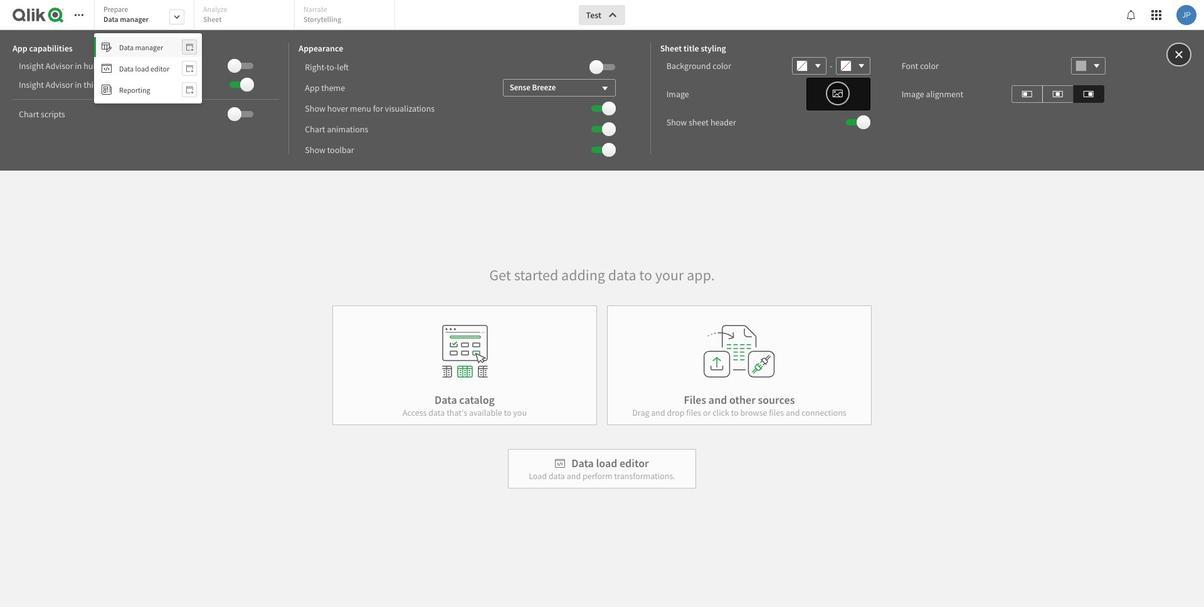 Task type: describe. For each thing, give the bounding box(es) containing it.
and left connections
[[786, 407, 800, 418]]

-
[[830, 60, 833, 71]]

scripts
[[41, 108, 65, 120]]

click
[[713, 407, 729, 418]]

to inside the files and other sources drag and drop files or click to browse files and connections
[[731, 407, 739, 418]]

sheet
[[660, 43, 682, 54]]

font
[[902, 60, 918, 71]]

visualizations
[[385, 103, 435, 114]]

insight for insight advisor in this app
[[19, 79, 44, 90]]

transformations.
[[614, 470, 675, 482]]

advisor for this
[[46, 79, 73, 90]]

background color
[[666, 60, 731, 71]]

app
[[99, 79, 113, 90]]

2 vertical spatial data
[[549, 470, 565, 482]]

breeze
[[532, 82, 556, 93]]

show for show hover menu for visualizations
[[305, 103, 326, 114]]

prepare
[[103, 4, 128, 14]]

chart for chart scripts
[[19, 108, 39, 120]]

sense
[[510, 82, 530, 93]]

data load editor button
[[94, 58, 202, 78]]

data load editor
              - open in new tab image
[[186, 63, 193, 73]]

close app options image
[[1173, 47, 1185, 62]]

get
[[489, 265, 511, 285]]

1 horizontal spatial load
[[596, 456, 617, 470]]

available
[[469, 407, 502, 418]]

font color
[[902, 60, 939, 71]]

sheet title styling
[[660, 43, 726, 54]]

data manager image
[[102, 42, 112, 52]]

image for image
[[666, 88, 689, 100]]

data for that's
[[428, 407, 445, 418]]

this
[[84, 79, 97, 90]]

data load editor inside data load editor button
[[119, 64, 169, 73]]

you
[[513, 407, 527, 418]]

test button
[[579, 5, 625, 25]]

prepare data manager
[[103, 4, 149, 24]]

alignment
[[926, 88, 964, 100]]

chart scripts
[[19, 108, 65, 120]]

left
[[337, 61, 349, 72]]

reporting button
[[94, 80, 202, 100]]

app capabilities
[[13, 43, 73, 54]]

sheet
[[689, 117, 709, 128]]

show hover menu for visualizations
[[305, 103, 435, 114]]

manager inside prepare data manager
[[120, 14, 149, 24]]

theme
[[321, 82, 345, 93]]

that's
[[447, 407, 467, 418]]

app for app theme
[[305, 82, 320, 93]]

animations
[[327, 123, 368, 135]]

header
[[710, 117, 736, 128]]

application image
[[102, 63, 112, 73]]

reporting
[[119, 85, 150, 94]]

data manager button
[[94, 37, 202, 57]]

other
[[729, 393, 756, 407]]

sense breeze button
[[503, 79, 616, 96]]

data for to
[[608, 265, 636, 285]]

load inside button
[[135, 64, 149, 73]]

files
[[684, 393, 706, 407]]

in for hub
[[75, 60, 82, 71]]

to inside data catalog access data that's available to you
[[504, 407, 511, 418]]

and right drag
[[651, 407, 665, 418]]



Task type: locate. For each thing, give the bounding box(es) containing it.
1 horizontal spatial image
[[902, 88, 924, 100]]

chart up show toolbar
[[305, 123, 325, 135]]

manager
[[120, 14, 149, 24], [135, 42, 163, 52]]

0 horizontal spatial load
[[135, 64, 149, 73]]

app for app capabilities
[[13, 43, 27, 54]]

editor right perform
[[620, 456, 649, 470]]

data catalog access data that's available to you
[[403, 393, 527, 418]]

appearance
[[299, 43, 343, 54]]

in left this
[[75, 79, 82, 90]]

1 vertical spatial manager
[[135, 42, 163, 52]]

data left catalog
[[435, 393, 457, 407]]

0 vertical spatial app
[[13, 43, 27, 54]]

data
[[103, 14, 118, 24], [119, 42, 134, 52], [119, 64, 134, 73], [435, 393, 457, 407], [571, 456, 594, 470]]

2 horizontal spatial data
[[608, 265, 636, 285]]

advisor
[[46, 60, 73, 71], [46, 79, 73, 90]]

manager down prepare
[[120, 14, 149, 24]]

files right browse
[[769, 407, 784, 418]]

insight up chart scripts
[[19, 79, 44, 90]]

1 horizontal spatial data load editor
[[571, 456, 649, 470]]

show left hover
[[305, 103, 326, 114]]

files left or
[[686, 407, 701, 418]]

0 vertical spatial editor
[[151, 64, 169, 73]]

toolbar
[[0, 0, 1204, 171]]

data inside button
[[119, 42, 134, 52]]

adding
[[561, 265, 605, 285]]

data inside button
[[119, 64, 134, 73]]

browse
[[740, 407, 767, 418]]

load data and perform transformations.
[[529, 470, 675, 482]]

sources
[[758, 393, 795, 407]]

data
[[608, 265, 636, 285], [428, 407, 445, 418], [549, 470, 565, 482]]

data right adding
[[608, 265, 636, 285]]

hover
[[327, 103, 348, 114]]

editor down data manager button
[[151, 64, 169, 73]]

0 horizontal spatial data load editor
[[119, 64, 169, 73]]

1 vertical spatial show
[[666, 117, 687, 128]]

load
[[529, 470, 547, 482]]

app.
[[687, 265, 715, 285]]

your
[[655, 265, 684, 285]]

and right files
[[709, 393, 727, 407]]

data load editor down data manager
[[119, 64, 169, 73]]

to left you
[[504, 407, 511, 418]]

1 files from the left
[[686, 407, 701, 418]]

1 image from the left
[[666, 88, 689, 100]]

manager inside button
[[135, 42, 163, 52]]

1 horizontal spatial app
[[305, 82, 320, 93]]

chart animations
[[305, 123, 368, 135]]

0 vertical spatial load
[[135, 64, 149, 73]]

data right data manager icon
[[119, 42, 134, 52]]

image down font on the right of page
[[902, 88, 924, 100]]

color down styling
[[713, 60, 731, 71]]

1 advisor from the top
[[46, 60, 73, 71]]

align right image
[[1084, 86, 1094, 101]]

data inside prepare data manager
[[103, 14, 118, 24]]

align center image
[[1053, 86, 1063, 101]]

2 horizontal spatial to
[[731, 407, 739, 418]]

2 in from the top
[[75, 79, 82, 90]]

color
[[713, 60, 731, 71], [920, 60, 939, 71]]

toolbar
[[327, 144, 354, 155]]

insight
[[19, 60, 44, 71], [19, 79, 44, 90]]

2 image from the left
[[902, 88, 924, 100]]

report image
[[102, 85, 112, 95]]

show left toolbar
[[305, 144, 326, 155]]

1 horizontal spatial files
[[769, 407, 784, 418]]

app left theme
[[305, 82, 320, 93]]

insight down app capabilities
[[19, 60, 44, 71]]

data inside data catalog access data that's available to you
[[435, 393, 457, 407]]

insight for insight advisor in hub
[[19, 60, 44, 71]]

1 vertical spatial insight
[[19, 79, 44, 90]]

0 horizontal spatial files
[[686, 407, 701, 418]]

0 horizontal spatial color
[[713, 60, 731, 71]]

show for show sheet header
[[666, 117, 687, 128]]

background
[[666, 60, 711, 71]]

data load editor
[[119, 64, 169, 73], [571, 456, 649, 470]]

image down background on the right top of page
[[666, 88, 689, 100]]

load
[[135, 64, 149, 73], [596, 456, 617, 470]]

align left image
[[1022, 86, 1032, 101]]

app
[[13, 43, 27, 54], [305, 82, 320, 93]]

data right the application image
[[119, 64, 134, 73]]

or
[[703, 407, 711, 418]]

0 horizontal spatial to
[[504, 407, 511, 418]]

to left your
[[639, 265, 652, 285]]

for
[[373, 103, 383, 114]]

1 vertical spatial in
[[75, 79, 82, 90]]

show left sheet
[[666, 117, 687, 128]]

1 in from the top
[[75, 60, 82, 71]]

started
[[514, 265, 558, 285]]

perform
[[583, 470, 612, 482]]

insight advisor in this app
[[19, 79, 113, 90]]

1 insight from the top
[[19, 60, 44, 71]]

2 advisor from the top
[[46, 79, 73, 90]]

1 vertical spatial editor
[[620, 456, 649, 470]]

capabilities
[[29, 43, 73, 54]]

editor inside button
[[151, 64, 169, 73]]

0 vertical spatial insight
[[19, 60, 44, 71]]

0 vertical spatial data
[[608, 265, 636, 285]]

0 vertical spatial chart
[[19, 108, 39, 120]]

1 horizontal spatial color
[[920, 60, 939, 71]]

drag
[[632, 407, 649, 418]]

1 horizontal spatial data
[[549, 470, 565, 482]]

app theme
[[305, 82, 345, 93]]

0 vertical spatial advisor
[[46, 60, 73, 71]]

0 vertical spatial data load editor
[[119, 64, 169, 73]]

to right click
[[731, 407, 739, 418]]

data load editor down drag
[[571, 456, 649, 470]]

show
[[305, 103, 326, 114], [666, 117, 687, 128], [305, 144, 326, 155]]

access
[[403, 407, 427, 418]]

toolbar containing test
[[0, 0, 1204, 171]]

reporting
              - open in new tab image
[[186, 85, 193, 95]]

0 horizontal spatial chart
[[19, 108, 39, 120]]

data right load
[[571, 456, 594, 470]]

advisor for hub
[[46, 60, 73, 71]]

1 vertical spatial chart
[[305, 123, 325, 135]]

1 horizontal spatial to
[[639, 265, 652, 285]]

data left that's
[[428, 407, 445, 418]]

2 vertical spatial show
[[305, 144, 326, 155]]

2 insight from the top
[[19, 79, 44, 90]]

color for font color
[[920, 60, 939, 71]]

data manager
[[119, 42, 163, 52]]

0 vertical spatial manager
[[120, 14, 149, 24]]

color for background color
[[713, 60, 731, 71]]

drop
[[667, 407, 685, 418]]

right-
[[305, 61, 327, 72]]

color right font on the right of page
[[920, 60, 939, 71]]

right-to-left
[[305, 61, 349, 72]]

1 vertical spatial data load editor
[[571, 456, 649, 470]]

1 color from the left
[[713, 60, 731, 71]]

get started adding data to your app.
[[489, 265, 715, 285]]

0 vertical spatial in
[[75, 60, 82, 71]]

0 vertical spatial show
[[305, 103, 326, 114]]

advisor down the insight advisor in hub
[[46, 79, 73, 90]]

manager up data load editor button at the top left
[[135, 42, 163, 52]]

and left perform
[[567, 470, 581, 482]]

image alignment
[[902, 88, 964, 100]]

in left hub
[[75, 60, 82, 71]]

to
[[639, 265, 652, 285], [504, 407, 511, 418], [731, 407, 739, 418]]

0 horizontal spatial editor
[[151, 64, 169, 73]]

title
[[684, 43, 699, 54]]

0 horizontal spatial data
[[428, 407, 445, 418]]

editor
[[151, 64, 169, 73], [620, 456, 649, 470]]

image
[[666, 88, 689, 100], [902, 88, 924, 100]]

files
[[686, 407, 701, 418], [769, 407, 784, 418]]

in
[[75, 60, 82, 71], [75, 79, 82, 90]]

connections
[[802, 407, 847, 418]]

1 vertical spatial data
[[428, 407, 445, 418]]

data right load
[[549, 470, 565, 482]]

files and other sources drag and drop files or click to browse files and connections
[[632, 393, 847, 418]]

menu
[[350, 103, 371, 114]]

catalog
[[459, 393, 495, 407]]

1 horizontal spatial chart
[[305, 123, 325, 135]]

in for this
[[75, 79, 82, 90]]

1 vertical spatial advisor
[[46, 79, 73, 90]]

advisor down capabilities
[[46, 60, 73, 71]]

2 color from the left
[[920, 60, 939, 71]]

chart left "scripts" on the left top of page
[[19, 108, 39, 120]]

chart
[[19, 108, 39, 120], [305, 123, 325, 135]]

show sheet header
[[666, 117, 736, 128]]

1 vertical spatial app
[[305, 82, 320, 93]]

get started adding data to your app. application
[[0, 0, 1204, 607]]

1 vertical spatial load
[[596, 456, 617, 470]]

and
[[709, 393, 727, 407], [651, 407, 665, 418], [786, 407, 800, 418], [567, 470, 581, 482]]

hub
[[84, 60, 98, 71]]

sense breeze
[[510, 82, 556, 93]]

app left capabilities
[[13, 43, 27, 54]]

show for show toolbar
[[305, 144, 326, 155]]

1 horizontal spatial editor
[[620, 456, 649, 470]]

styling
[[701, 43, 726, 54]]

chart for chart animations
[[305, 123, 325, 135]]

data down prepare
[[103, 14, 118, 24]]

insight advisor in hub
[[19, 60, 98, 71]]

to-
[[327, 61, 337, 72]]

image for image alignment
[[902, 88, 924, 100]]

show toolbar
[[305, 144, 354, 155]]

2 files from the left
[[769, 407, 784, 418]]

select image image
[[832, 86, 843, 101]]

test
[[586, 9, 601, 21]]

data inside data catalog access data that's available to you
[[428, 407, 445, 418]]

0 horizontal spatial image
[[666, 88, 689, 100]]

0 horizontal spatial app
[[13, 43, 27, 54]]

data manager
              - open in new tab image
[[186, 42, 193, 52]]



Task type: vqa. For each thing, say whether or not it's contained in the screenshot.
Alerts LINK at the left of page
no



